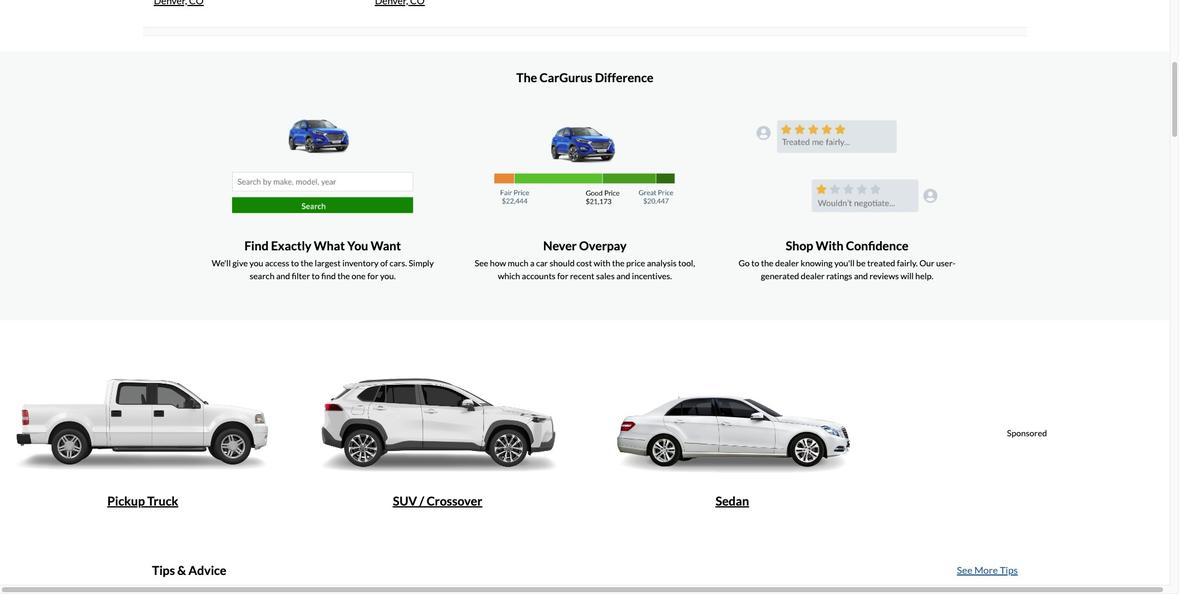 Task type: describe. For each thing, give the bounding box(es) containing it.
the up filter
[[301, 258, 313, 269]]

much
[[508, 258, 529, 269]]

incentives.
[[632, 271, 672, 282]]

how
[[490, 258, 506, 269]]

1 vertical spatial dealer
[[801, 271, 825, 282]]

advice
[[188, 563, 227, 578]]

for inside never overpay see how much a car should cost with the price analysis tool, which accounts for recent sales and incentives.
[[557, 271, 569, 282]]

with
[[816, 238, 844, 253]]

see more tips link
[[957, 563, 1018, 583]]

never
[[543, 238, 577, 253]]

suv / crossover link
[[293, 342, 582, 513]]

we'll
[[212, 258, 231, 269]]

1 horizontal spatial tips
[[1000, 564, 1018, 576]]

you.
[[380, 271, 396, 282]]

price
[[626, 258, 645, 269]]

for inside find exactly what you want we'll give you access to the largest inventory of cars. simply search and filter to find the one for you.
[[367, 271, 379, 282]]

the
[[516, 70, 537, 85]]

generated
[[761, 271, 799, 282]]

suv / crossover
[[393, 494, 482, 508]]

never overpay image
[[494, 115, 676, 217]]

tips & advice
[[152, 563, 227, 578]]

and inside never overpay see how much a car should cost with the price analysis tool, which accounts for recent sales and incentives.
[[616, 271, 630, 282]]

see more tips
[[957, 564, 1018, 576]]

find exactly what you want we'll give you access to the largest inventory of cars. simply search and filter to find the one for you.
[[212, 238, 434, 282]]

pickup
[[107, 494, 145, 508]]

and for you
[[276, 271, 290, 282]]

knowing
[[801, 258, 833, 269]]

the inside shop with confidence go to the dealer knowing you'll be treated fairly. our user- generated dealer ratings and reviews will help.
[[761, 258, 774, 269]]

overpay
[[579, 238, 627, 253]]

sedan link
[[588, 342, 877, 513]]

fairly.
[[897, 258, 918, 269]]

cost
[[576, 258, 592, 269]]

truck
[[147, 494, 178, 508]]

should
[[550, 258, 575, 269]]

a
[[530, 258, 535, 269]]

you
[[250, 258, 263, 269]]

the left one
[[338, 271, 350, 282]]

0 vertical spatial dealer
[[775, 258, 799, 269]]

cargurus
[[540, 70, 593, 85]]

reviews
[[870, 271, 899, 282]]

you
[[347, 238, 368, 253]]

which
[[498, 271, 520, 282]]

never overpay see how much a car should cost with the price analysis tool, which accounts for recent sales and incentives.
[[475, 238, 695, 282]]

confidence
[[846, 238, 909, 253]]

and for go
[[854, 271, 868, 282]]



Task type: vqa. For each thing, say whether or not it's contained in the screenshot.
CHEAPEST related to Cheapest SUV Lease Deals in December 2023
no



Task type: locate. For each thing, give the bounding box(es) containing it.
1 for from the left
[[367, 271, 379, 282]]

one
[[352, 271, 366, 282]]

treated
[[867, 258, 896, 269]]

suv / crossover image
[[303, 342, 572, 494]]

tips left &
[[152, 563, 175, 578]]

for down should
[[557, 271, 569, 282]]

1 vertical spatial see
[[957, 564, 973, 576]]

be
[[856, 258, 866, 269]]

dealer
[[775, 258, 799, 269], [801, 271, 825, 282]]

with
[[594, 258, 611, 269]]

dealer down knowing
[[801, 271, 825, 282]]

analysis
[[647, 258, 677, 269]]

see left 'more' at the bottom
[[957, 564, 973, 576]]

2 and from the left
[[616, 271, 630, 282]]

0 horizontal spatial for
[[367, 271, 379, 282]]

to
[[291, 258, 299, 269], [752, 258, 760, 269], [312, 271, 320, 282]]

search
[[250, 271, 275, 282]]

sponsored
[[1007, 428, 1047, 439]]

tips
[[152, 563, 175, 578], [1000, 564, 1018, 576]]

will
[[901, 271, 914, 282]]

1 horizontal spatial for
[[557, 271, 569, 282]]

0 horizontal spatial see
[[475, 258, 488, 269]]

tab list
[[143, 0, 1027, 36]]

for
[[367, 271, 379, 282], [557, 271, 569, 282]]

find
[[244, 238, 269, 253]]

filter
[[292, 271, 310, 282]]

and
[[276, 271, 290, 282], [616, 271, 630, 282], [854, 271, 868, 282]]

help.
[[916, 271, 934, 282]]

suv
[[393, 494, 417, 508]]

1 horizontal spatial see
[[957, 564, 973, 576]]

/
[[420, 494, 424, 508]]

sedan
[[716, 494, 749, 508]]

0 horizontal spatial tips
[[152, 563, 175, 578]]

find
[[321, 271, 336, 282]]

what
[[314, 238, 345, 253]]

shop with confidence image
[[757, 115, 938, 217]]

to up filter
[[291, 258, 299, 269]]

to right go
[[752, 258, 760, 269]]

exactly
[[271, 238, 312, 253]]

1 horizontal spatial and
[[616, 271, 630, 282]]

difference
[[595, 70, 654, 85]]

largest
[[315, 258, 341, 269]]

our
[[920, 258, 935, 269]]

go
[[739, 258, 750, 269]]

pickup truck
[[107, 494, 178, 508]]

0 horizontal spatial to
[[291, 258, 299, 269]]

see
[[475, 258, 488, 269], [957, 564, 973, 576]]

&
[[177, 563, 186, 578]]

1 horizontal spatial to
[[312, 271, 320, 282]]

0 horizontal spatial and
[[276, 271, 290, 282]]

and down the be
[[854, 271, 868, 282]]

to left find at left top
[[312, 271, 320, 282]]

to inside shop with confidence go to the dealer knowing you'll be treated fairly. our user- generated dealer ratings and reviews will help.
[[752, 258, 760, 269]]

shop
[[786, 238, 813, 253]]

dealer up the generated
[[775, 258, 799, 269]]

tool,
[[678, 258, 695, 269]]

2 horizontal spatial and
[[854, 271, 868, 282]]

simply
[[409, 258, 434, 269]]

and right the sales
[[616, 271, 630, 282]]

shop with confidence go to the dealer knowing you'll be treated fairly. our user- generated dealer ratings and reviews will help.
[[739, 238, 956, 282]]

sales
[[596, 271, 615, 282]]

and inside shop with confidence go to the dealer knowing you'll be treated fairly. our user- generated dealer ratings and reviews will help.
[[854, 271, 868, 282]]

recent
[[570, 271, 595, 282]]

give
[[232, 258, 248, 269]]

and down access
[[276, 271, 290, 282]]

user-
[[936, 258, 956, 269]]

of
[[380, 258, 388, 269]]

car
[[536, 258, 548, 269]]

2 for from the left
[[557, 271, 569, 282]]

accounts
[[522, 271, 556, 282]]

the cargurus difference
[[516, 70, 654, 85]]

0 horizontal spatial dealer
[[775, 258, 799, 269]]

the right the with
[[612, 258, 625, 269]]

inventory
[[342, 258, 379, 269]]

pickup truck image
[[8, 342, 277, 494]]

see inside never overpay see how much a car should cost with the price analysis tool, which accounts for recent sales and incentives.
[[475, 258, 488, 269]]

you'll
[[835, 258, 855, 269]]

the inside never overpay see how much a car should cost with the price analysis tool, which accounts for recent sales and incentives.
[[612, 258, 625, 269]]

0 vertical spatial see
[[475, 258, 488, 269]]

2 horizontal spatial to
[[752, 258, 760, 269]]

the
[[301, 258, 313, 269], [612, 258, 625, 269], [761, 258, 774, 269], [338, 271, 350, 282]]

1 horizontal spatial dealer
[[801, 271, 825, 282]]

tips right 'more' at the bottom
[[1000, 564, 1018, 576]]

3 and from the left
[[854, 271, 868, 282]]

more
[[975, 564, 998, 576]]

want
[[371, 238, 401, 253]]

see left how
[[475, 258, 488, 269]]

find exactly what you want image
[[232, 115, 413, 217]]

and inside find exactly what you want we'll give you access to the largest inventory of cars. simply search and filter to find the one for you.
[[276, 271, 290, 282]]

crossover
[[427, 494, 482, 508]]

cars.
[[390, 258, 407, 269]]

ratings
[[827, 271, 853, 282]]

access
[[265, 258, 289, 269]]

for right one
[[367, 271, 379, 282]]

the up the generated
[[761, 258, 774, 269]]

pickup truck link
[[0, 342, 287, 513]]

1 and from the left
[[276, 271, 290, 282]]

sedan image
[[598, 342, 867, 494]]



